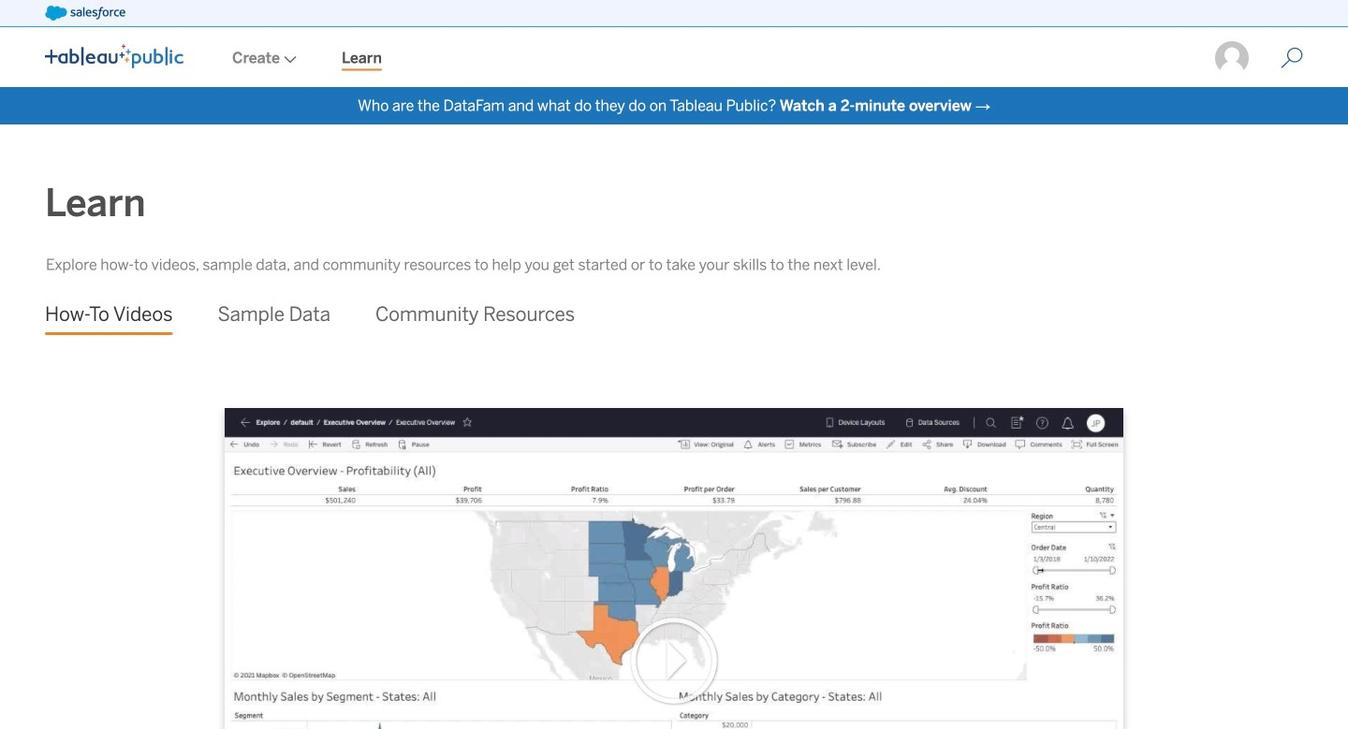 Task type: vqa. For each thing, say whether or not it's contained in the screenshot.
New Table Extension New
no



Task type: locate. For each thing, give the bounding box(es) containing it.
go to search image
[[1259, 47, 1326, 69]]

salesforce logo image
[[45, 6, 125, 21]]



Task type: describe. For each thing, give the bounding box(es) containing it.
logo image
[[45, 44, 184, 68]]

create image
[[280, 56, 297, 63]]

gary.orlando image
[[1214, 39, 1251, 77]]



